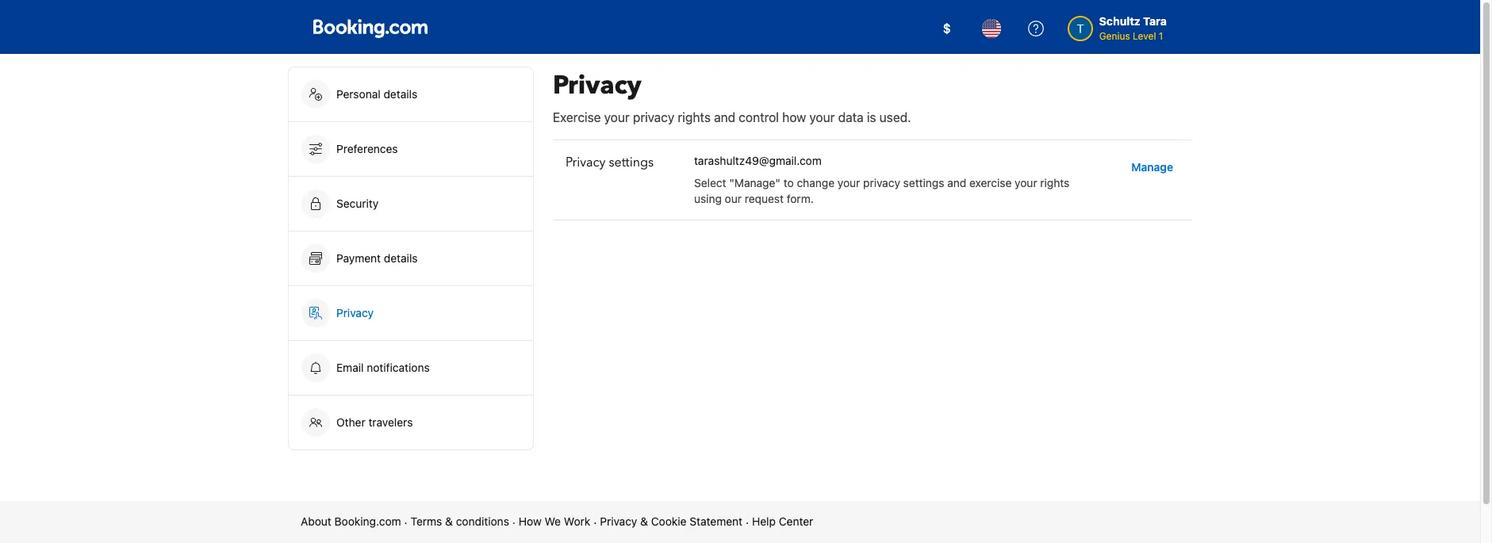 Task type: describe. For each thing, give the bounding box(es) containing it.
privacy settings
[[566, 154, 654, 171]]

genius
[[1099, 30, 1130, 42]]

is
[[867, 110, 876, 125]]

email notifications link
[[289, 341, 533, 395]]

about booking.com link
[[301, 514, 401, 530]]

preferences link
[[289, 122, 533, 176]]

tara
[[1143, 14, 1167, 28]]

$ button
[[928, 10, 966, 48]]

details for payment details
[[384, 252, 418, 265]]

change
[[797, 176, 835, 190]]

preferences
[[336, 142, 398, 156]]

& for privacy
[[640, 515, 648, 528]]

how
[[519, 515, 542, 528]]

payment details
[[336, 252, 421, 265]]

control
[[739, 110, 779, 125]]

privacy link
[[289, 286, 533, 340]]

email
[[336, 361, 364, 374]]

to
[[784, 176, 794, 190]]

level
[[1133, 30, 1156, 42]]

security link
[[289, 177, 533, 231]]

settings inside select "manage" to change your privacy settings and exercise your rights using our request form.
[[903, 176, 945, 190]]

1
[[1159, 30, 1163, 42]]

terms & conditions
[[411, 515, 509, 528]]

select
[[694, 176, 726, 190]]

privacy inside select "manage" to change your privacy settings and exercise your rights using our request form.
[[863, 176, 900, 190]]

privacy & cookie statement
[[600, 515, 743, 528]]

security
[[336, 197, 379, 210]]

personal details
[[336, 87, 417, 101]]

privacy for privacy settings
[[566, 154, 606, 171]]

other
[[336, 416, 366, 429]]

"manage"
[[729, 176, 781, 190]]

manage
[[1132, 160, 1173, 174]]

schultz tara genius level 1
[[1099, 14, 1167, 42]]

terms & conditions link
[[411, 514, 509, 530]]

and inside select "manage" to change your privacy settings and exercise your rights using our request form.
[[948, 176, 967, 190]]

exercise
[[553, 110, 601, 125]]

other travelers
[[336, 416, 413, 429]]

cookie
[[651, 515, 687, 528]]

select "manage" to change your privacy settings and exercise your rights using our request form.
[[694, 176, 1070, 205]]



Task type: vqa. For each thing, say whether or not it's contained in the screenshot.
change
yes



Task type: locate. For each thing, give the bounding box(es) containing it.
help center link
[[752, 514, 814, 530]]

0 horizontal spatial privacy
[[633, 110, 675, 125]]

your
[[604, 110, 630, 125], [810, 110, 835, 125], [838, 176, 860, 190], [1015, 176, 1037, 190]]

2 & from the left
[[640, 515, 648, 528]]

payment
[[336, 252, 381, 265]]

1 horizontal spatial and
[[948, 176, 967, 190]]

details right the payment
[[384, 252, 418, 265]]

details
[[384, 87, 417, 101], [384, 252, 418, 265]]

personal
[[336, 87, 381, 101]]

& for terms
[[445, 515, 453, 528]]

booking.com
[[334, 515, 401, 528]]

privacy
[[633, 110, 675, 125], [863, 176, 900, 190]]

1 vertical spatial settings
[[903, 176, 945, 190]]

schultz
[[1099, 14, 1141, 28]]

rights inside privacy exercise your privacy rights and control how your data is used.
[[678, 110, 711, 125]]

0 vertical spatial and
[[714, 110, 736, 125]]

request
[[745, 192, 784, 205]]

details for personal details
[[384, 87, 417, 101]]

our
[[725, 192, 742, 205]]

0 vertical spatial privacy
[[633, 110, 675, 125]]

& left cookie
[[640, 515, 648, 528]]

manage link
[[1125, 153, 1180, 182]]

how we work link
[[519, 514, 591, 530]]

privacy up exercise
[[553, 68, 642, 103]]

1 vertical spatial privacy
[[863, 176, 900, 190]]

data
[[838, 110, 864, 125]]

&
[[445, 515, 453, 528], [640, 515, 648, 528]]

help center
[[752, 515, 814, 528]]

travelers
[[369, 416, 413, 429]]

0 vertical spatial settings
[[609, 154, 654, 171]]

conditions
[[456, 515, 509, 528]]

1 horizontal spatial &
[[640, 515, 648, 528]]

privacy right change
[[863, 176, 900, 190]]

$
[[943, 21, 951, 36]]

1 details from the top
[[384, 87, 417, 101]]

privacy up the privacy settings
[[633, 110, 675, 125]]

1 vertical spatial rights
[[1040, 176, 1070, 190]]

1 horizontal spatial settings
[[903, 176, 945, 190]]

privacy inside privacy exercise your privacy rights and control how your data is used.
[[553, 68, 642, 103]]

privacy exercise your privacy rights and control how your data is used.
[[553, 68, 911, 125]]

payment details link
[[289, 232, 533, 286]]

2 details from the top
[[384, 252, 418, 265]]

1 vertical spatial and
[[948, 176, 967, 190]]

work
[[564, 515, 591, 528]]

1 horizontal spatial rights
[[1040, 176, 1070, 190]]

0 horizontal spatial &
[[445, 515, 453, 528]]

1 & from the left
[[445, 515, 453, 528]]

other travelers link
[[289, 396, 533, 450]]

personal details link
[[289, 67, 533, 121]]

about booking.com
[[301, 515, 401, 528]]

rights right exercise
[[1040, 176, 1070, 190]]

and left control
[[714, 110, 736, 125]]

and
[[714, 110, 736, 125], [948, 176, 967, 190]]

using
[[694, 192, 722, 205]]

rights inside select "manage" to change your privacy settings and exercise your rights using our request form.
[[1040, 176, 1070, 190]]

privacy for privacy & cookie statement
[[600, 515, 637, 528]]

tarashultz49@gmail.com
[[694, 154, 822, 167]]

0 horizontal spatial rights
[[678, 110, 711, 125]]

and left exercise
[[948, 176, 967, 190]]

how we work
[[519, 515, 591, 528]]

1 horizontal spatial privacy
[[863, 176, 900, 190]]

settings
[[609, 154, 654, 171], [903, 176, 945, 190]]

privacy right the work
[[600, 515, 637, 528]]

privacy down the payment
[[336, 306, 374, 320]]

form.
[[787, 192, 814, 205]]

notifications
[[367, 361, 430, 374]]

0 horizontal spatial and
[[714, 110, 736, 125]]

we
[[545, 515, 561, 528]]

and inside privacy exercise your privacy rights and control how your data is used.
[[714, 110, 736, 125]]

& right terms
[[445, 515, 453, 528]]

privacy
[[553, 68, 642, 103], [566, 154, 606, 171], [336, 306, 374, 320], [600, 515, 637, 528]]

terms
[[411, 515, 442, 528]]

statement
[[690, 515, 743, 528]]

exercise
[[970, 176, 1012, 190]]

help
[[752, 515, 776, 528]]

0 vertical spatial rights
[[678, 110, 711, 125]]

privacy for privacy
[[336, 306, 374, 320]]

email notifications
[[336, 361, 430, 374]]

privacy & cookie statement link
[[600, 514, 743, 530]]

0 vertical spatial details
[[384, 87, 417, 101]]

privacy inside privacy exercise your privacy rights and control how your data is used.
[[633, 110, 675, 125]]

0 horizontal spatial settings
[[609, 154, 654, 171]]

used.
[[880, 110, 911, 125]]

privacy for privacy exercise your privacy rights and control how your data is used.
[[553, 68, 642, 103]]

1 vertical spatial details
[[384, 252, 418, 265]]

rights
[[678, 110, 711, 125], [1040, 176, 1070, 190]]

about
[[301, 515, 331, 528]]

privacy down exercise
[[566, 154, 606, 171]]

details right personal
[[384, 87, 417, 101]]

center
[[779, 515, 814, 528]]

rights left control
[[678, 110, 711, 125]]

how
[[782, 110, 806, 125]]



